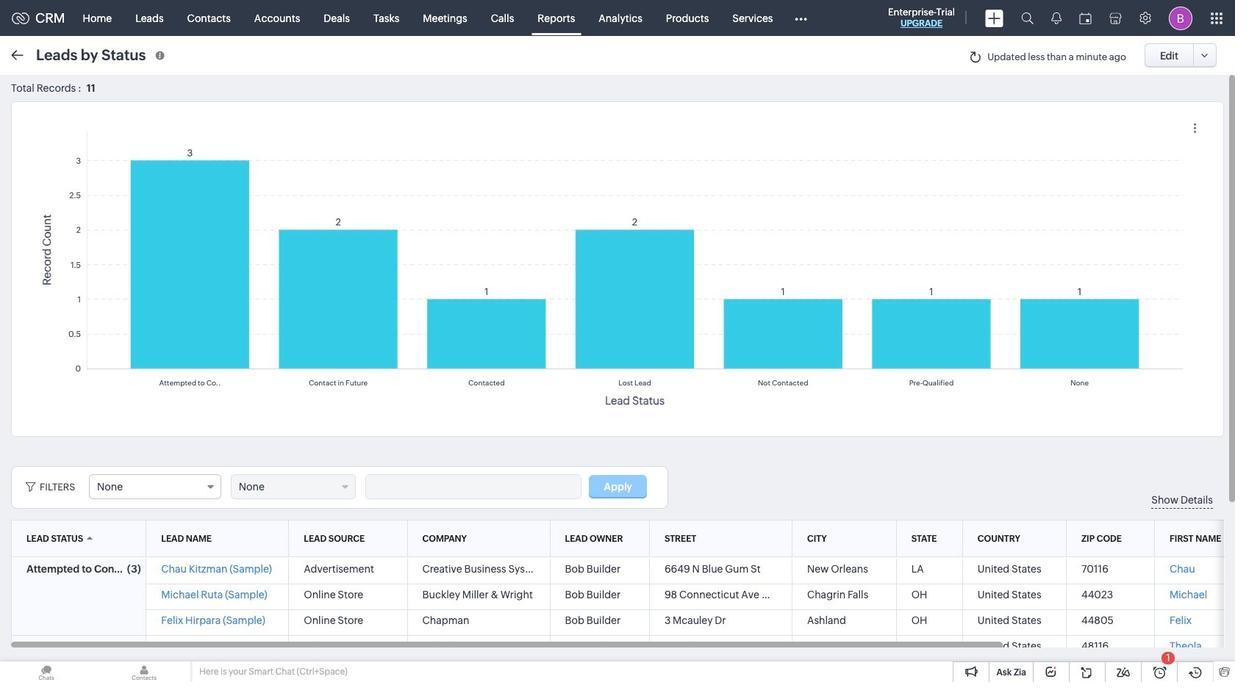 Task type: describe. For each thing, give the bounding box(es) containing it.
contacts image
[[98, 662, 190, 683]]

search image
[[1021, 12, 1034, 24]]

signals element
[[1042, 0, 1070, 36]]

search element
[[1012, 0, 1042, 36]]



Task type: locate. For each thing, give the bounding box(es) containing it.
signals image
[[1051, 12, 1062, 24]]

create menu image
[[985, 9, 1003, 27]]

None field
[[89, 475, 221, 500], [231, 475, 356, 500], [89, 475, 221, 500], [231, 475, 356, 500]]

None text field
[[366, 476, 581, 499]]

calendar image
[[1079, 12, 1092, 24]]

chats image
[[0, 662, 93, 683]]

profile element
[[1160, 0, 1201, 36]]

profile image
[[1169, 6, 1192, 30]]

logo image
[[12, 12, 29, 24]]

create menu element
[[976, 0, 1012, 36]]

Other Modules field
[[785, 6, 816, 30]]



Task type: vqa. For each thing, say whether or not it's contained in the screenshot.
"create menu" element
yes



